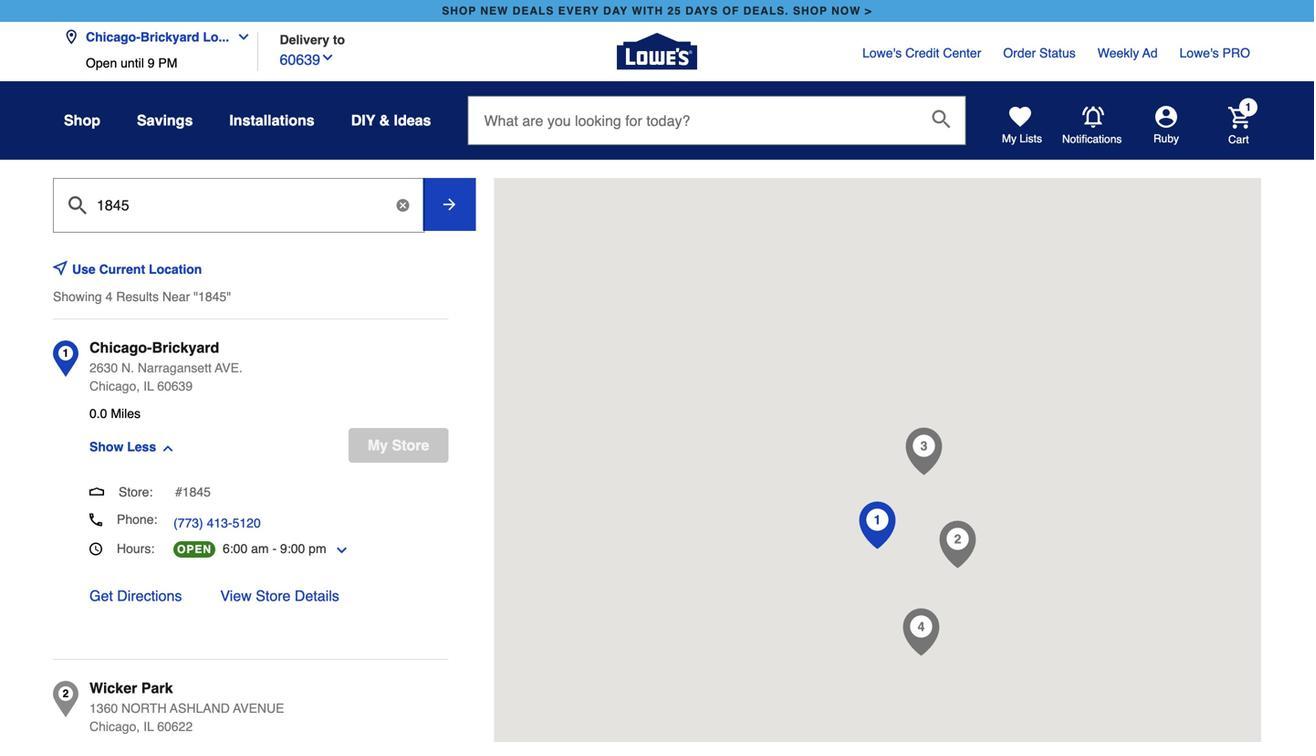 Task type: describe. For each thing, give the bounding box(es) containing it.
weekly
[[1098, 46, 1139, 60]]

miles
[[111, 406, 141, 421]]

showing
[[53, 289, 102, 304]]

1360
[[89, 701, 118, 716]]

until
[[121, 56, 144, 70]]

60639 inside button
[[280, 51, 320, 68]]

4 image
[[903, 608, 940, 656]]

location
[[149, 262, 202, 277]]

0.0
[[89, 406, 107, 421]]

shop
[[64, 112, 100, 129]]

view
[[220, 587, 252, 604]]

showing                                      4                                     results near "1845"
[[53, 289, 231, 304]]

chevron down image
[[229, 30, 251, 44]]

60622
[[157, 719, 193, 734]]

view store details
[[220, 587, 339, 604]]

lo...
[[203, 30, 229, 44]]

chicago-brickyard link
[[89, 337, 219, 359]]

open until 9 pm
[[86, 56, 177, 70]]

1 shop from the left
[[442, 5, 477, 17]]

lowe's home improvement logo image
[[617, 11, 697, 92]]

delivery
[[280, 32, 329, 47]]

current
[[99, 262, 145, 277]]

use current location
[[72, 262, 202, 277]]

chicago-brickyard 2630 n. narragansett ave. chicago, il 60639
[[89, 339, 243, 393]]

-
[[272, 541, 277, 556]]

every
[[558, 5, 600, 17]]

narragansett
[[138, 361, 212, 375]]

2 image
[[940, 521, 976, 568]]

get directions
[[89, 587, 182, 604]]

my for my lists
[[1002, 132, 1017, 145]]

ave.
[[215, 361, 243, 375]]

wicker
[[89, 680, 137, 696]]

3 image
[[906, 428, 943, 475]]

lowe's credit center link
[[863, 44, 982, 62]]

credit
[[906, 46, 940, 60]]

get directions link
[[89, 585, 182, 607]]

60639 inside chicago-brickyard 2630 n. narragansett ave. chicago, il 60639
[[157, 379, 193, 393]]

:
[[151, 541, 154, 556]]

savings
[[137, 112, 193, 129]]

north
[[121, 701, 167, 716]]

delivery to
[[280, 32, 345, 47]]

ruby button
[[1123, 106, 1210, 146]]

shop new deals every day with 25 days of deals. shop now >
[[442, 5, 872, 17]]

2 inside map region
[[955, 532, 962, 546]]

with
[[632, 5, 664, 17]]

lowe's for lowe's pro
[[1180, 46, 1219, 60]]

my store
[[368, 437, 429, 454]]

1 vertical spatial 2
[[63, 687, 69, 700]]

lowe's credit center
[[863, 46, 982, 60]]

0.0 miles
[[89, 406, 141, 421]]

&
[[379, 112, 390, 129]]

weekly ad
[[1098, 46, 1158, 60]]

order status link
[[1003, 44, 1076, 62]]

3
[[921, 439, 928, 453]]

open for open
[[177, 543, 212, 556]]

1 inside map region
[[874, 513, 881, 527]]

wicker park link
[[89, 677, 173, 699]]

4 inside map region
[[918, 619, 925, 634]]

store:
[[119, 485, 153, 499]]

shop new deals every day with 25 days of deals. shop now > link
[[438, 0, 876, 22]]

il for brickyard
[[143, 379, 154, 393]]

lists
[[1020, 132, 1042, 145]]

use current location button
[[72, 249, 231, 289]]

chicago-brickyard lo...
[[86, 30, 229, 44]]

days
[[686, 5, 719, 17]]

my store button
[[349, 428, 449, 463]]

notifications
[[1062, 133, 1122, 145]]

Search Query text field
[[469, 97, 918, 144]]

brickyard for chicago-brickyard lo...
[[140, 30, 199, 44]]

2630
[[89, 361, 118, 375]]

status
[[1040, 46, 1076, 60]]

60639 button
[[280, 47, 335, 71]]

use
[[72, 262, 96, 277]]

ideas
[[394, 112, 431, 129]]

(773)
[[173, 516, 203, 530]]

am
[[251, 541, 269, 556]]

lowe's home improvement lists image
[[1009, 106, 1031, 128]]

history image
[[89, 543, 102, 555]]

cart
[[1229, 133, 1249, 146]]

lowe's pro
[[1180, 46, 1250, 60]]

n.
[[121, 361, 134, 375]]

lowe's home improvement cart image
[[1229, 107, 1250, 128]]



Task type: vqa. For each thing, say whether or not it's contained in the screenshot.
ONLINE
no



Task type: locate. For each thing, give the bounding box(es) containing it.
0 horizontal spatial lowe's
[[863, 46, 902, 60]]

chicago, inside wicker park 1360 north ashland avenue chicago, il 60622
[[89, 719, 140, 734]]

Zip Code, City, State or Store # text field
[[60, 187, 416, 214]]

map region
[[343, 0, 1278, 742]]

park
[[141, 680, 173, 696]]

lowe's inside 'link'
[[863, 46, 902, 60]]

2 left wicker
[[63, 687, 69, 700]]

chicago, down 2630
[[89, 379, 140, 393]]

store for view
[[256, 587, 291, 604]]

1 horizontal spatial my
[[1002, 132, 1017, 145]]

chicago, for wicker
[[89, 719, 140, 734]]

>
[[865, 5, 872, 17]]

0 horizontal spatial store
[[256, 587, 291, 604]]

il for park
[[143, 719, 154, 734]]

0 vertical spatial 1
[[1246, 101, 1252, 114]]

shop left 'now'
[[793, 5, 828, 17]]

store inside button
[[392, 437, 429, 454]]

None search field
[[468, 96, 966, 162]]

il down narragansett
[[143, 379, 154, 393]]

less
[[127, 439, 156, 454]]

0 horizontal spatial my
[[368, 437, 388, 454]]

#1845
[[175, 485, 211, 499]]

chicago- up open until 9 pm
[[86, 30, 140, 44]]

store for my
[[392, 437, 429, 454]]

my lists
[[1002, 132, 1042, 145]]

0 horizontal spatial open
[[86, 56, 117, 70]]

1 vertical spatial il
[[143, 719, 154, 734]]

1 lowe's from the left
[[863, 46, 902, 60]]

0 vertical spatial open
[[86, 56, 117, 70]]

il inside wicker park 1360 north ashland avenue chicago, il 60622
[[143, 719, 154, 734]]

brickyard for chicago-brickyard 2630 n. narragansett ave. chicago, il 60639
[[152, 339, 219, 356]]

my inside my store button
[[368, 437, 388, 454]]

413-
[[207, 516, 232, 530]]

wicker park 1360 north ashland avenue chicago, il 60622
[[89, 680, 284, 734]]

2 right 1 image
[[955, 532, 962, 546]]

ashland
[[170, 701, 230, 716]]

directions
[[117, 587, 182, 604]]

1
[[1246, 101, 1252, 114], [63, 347, 69, 360], [874, 513, 881, 527]]

1 horizontal spatial 4
[[918, 619, 925, 634]]

1 vertical spatial brickyard
[[152, 339, 219, 356]]

60639 down delivery
[[280, 51, 320, 68]]

0 vertical spatial store
[[392, 437, 429, 454]]

1 up cart
[[1246, 101, 1252, 114]]

60639 down narragansett
[[157, 379, 193, 393]]

lowe's pro link
[[1180, 44, 1250, 62]]

0 horizontal spatial shop
[[442, 5, 477, 17]]

1 left 2 image
[[874, 513, 881, 527]]

1 down "showing"
[[63, 347, 69, 360]]

chevron down image
[[320, 50, 335, 65]]

near
[[162, 289, 190, 304]]

chicago, down 1360
[[89, 719, 140, 734]]

gps image
[[53, 260, 68, 275]]

1 horizontal spatial open
[[177, 543, 212, 556]]

avenue
[[233, 701, 284, 716]]

lowe's home improvement notification center image
[[1083, 106, 1104, 128]]

center
[[943, 46, 982, 60]]

1 horizontal spatial shop
[[793, 5, 828, 17]]

(773) 413-5120 link
[[173, 514, 261, 532]]

open
[[86, 56, 117, 70], [177, 543, 212, 556]]

chicago-
[[86, 30, 140, 44], [89, 339, 152, 356]]

2 il from the top
[[143, 719, 154, 734]]

2 chicago, from the top
[[89, 719, 140, 734]]

1 vertical spatial store
[[256, 587, 291, 604]]

il down 'north'
[[143, 719, 154, 734]]

2
[[955, 532, 962, 546], [63, 687, 69, 700]]

(773) 413-5120
[[173, 516, 261, 530]]

diy & ideas
[[351, 112, 431, 129]]

chicago- inside chicago-brickyard 2630 n. narragansett ave. chicago, il 60639
[[89, 339, 152, 356]]

0 vertical spatial 4
[[106, 289, 113, 304]]

0 vertical spatial 2
[[955, 532, 962, 546]]

6:00
[[223, 541, 248, 556]]

0 vertical spatial il
[[143, 379, 154, 393]]

lowe's for lowe's credit center
[[863, 46, 902, 60]]

pro
[[1223, 46, 1250, 60]]

installations button
[[229, 104, 315, 137]]

chicago, for chicago-
[[89, 379, 140, 393]]

0 vertical spatial chicago,
[[89, 379, 140, 393]]

9
[[148, 56, 155, 70]]

deals.
[[744, 5, 789, 17]]

phone image
[[89, 513, 102, 526]]

show
[[89, 439, 124, 454]]

day
[[603, 5, 628, 17]]

0 vertical spatial 60639
[[280, 51, 320, 68]]

brickyard up narragansett
[[152, 339, 219, 356]]

6:00 am - 9:00 pm
[[223, 541, 326, 556]]

open for open until 9 pm
[[86, 56, 117, 70]]

pagoda image
[[89, 484, 104, 499]]

1 vertical spatial 4
[[918, 619, 925, 634]]

chicago-brickyard lo... button
[[64, 19, 258, 56]]

results
[[116, 289, 159, 304]]

chicago- inside button
[[86, 30, 140, 44]]

order
[[1003, 46, 1036, 60]]

lowe's inside 'link'
[[1180, 46, 1219, 60]]

my lists link
[[1002, 106, 1042, 146]]

0 vertical spatial my
[[1002, 132, 1017, 145]]

installations
[[229, 112, 315, 129]]

0 horizontal spatial 4
[[106, 289, 113, 304]]

diy
[[351, 112, 375, 129]]

1 vertical spatial my
[[368, 437, 388, 454]]

1 horizontal spatial store
[[392, 437, 429, 454]]

1 il from the top
[[143, 379, 154, 393]]

chicago- for chicago-brickyard 2630 n. narragansett ave. chicago, il 60639
[[89, 339, 152, 356]]

my for my store
[[368, 437, 388, 454]]

chicago- up n.
[[89, 339, 152, 356]]

brickyard up pm on the left of page
[[140, 30, 199, 44]]

location image
[[64, 30, 78, 44]]

get
[[89, 587, 113, 604]]

1 horizontal spatial 2
[[955, 532, 962, 546]]

hours
[[117, 541, 151, 556]]

2 horizontal spatial 1
[[1246, 101, 1252, 114]]

savings button
[[137, 104, 193, 137]]

shop button
[[64, 104, 100, 137]]

arrow right image
[[440, 195, 459, 214]]

1 horizontal spatial 1
[[874, 513, 881, 527]]

open left until
[[86, 56, 117, 70]]

lowe's left the pro on the top right of the page
[[1180, 46, 1219, 60]]

2 vertical spatial 1
[[874, 513, 881, 527]]

25
[[668, 5, 682, 17]]

deals
[[513, 5, 554, 17]]

brickyard
[[140, 30, 199, 44], [152, 339, 219, 356]]

pm
[[309, 541, 326, 556]]

details
[[295, 587, 339, 604]]

ruby
[[1154, 132, 1179, 145]]

brickyard inside chicago-brickyard 2630 n. narragansett ave. chicago, il 60639
[[152, 339, 219, 356]]

60639
[[280, 51, 320, 68], [157, 379, 193, 393]]

2 shop from the left
[[793, 5, 828, 17]]

1 horizontal spatial lowe's
[[1180, 46, 1219, 60]]

0 horizontal spatial 60639
[[157, 379, 193, 393]]

shop left new
[[442, 5, 477, 17]]

0 vertical spatial brickyard
[[140, 30, 199, 44]]

diy & ideas button
[[351, 104, 431, 137]]

0 horizontal spatial 2
[[63, 687, 69, 700]]

2 lowe's from the left
[[1180, 46, 1219, 60]]

1 image
[[860, 502, 896, 549]]

search image
[[932, 110, 951, 128]]

to
[[333, 32, 345, 47]]

1 vertical spatial 1
[[63, 347, 69, 360]]

weekly ad link
[[1098, 44, 1158, 62]]

my inside my lists link
[[1002, 132, 1017, 145]]

il inside chicago-brickyard 2630 n. narragansett ave. chicago, il 60639
[[143, 379, 154, 393]]

shop
[[442, 5, 477, 17], [793, 5, 828, 17]]

0 horizontal spatial 1
[[63, 347, 69, 360]]

9:00
[[280, 541, 305, 556]]

chicago, inside chicago-brickyard 2630 n. narragansett ave. chicago, il 60639
[[89, 379, 140, 393]]

"1845"
[[194, 289, 231, 304]]

chicago,
[[89, 379, 140, 393], [89, 719, 140, 734]]

order status
[[1003, 46, 1076, 60]]

new
[[480, 5, 509, 17]]

brickyard inside button
[[140, 30, 199, 44]]

5120
[[232, 516, 261, 530]]

1 vertical spatial 60639
[[157, 379, 193, 393]]

1 horizontal spatial 60639
[[280, 51, 320, 68]]

1 vertical spatial chicago,
[[89, 719, 140, 734]]

show less
[[89, 439, 156, 454]]

chicago- for chicago-brickyard lo...
[[86, 30, 140, 44]]

1 vertical spatial open
[[177, 543, 212, 556]]

pm
[[158, 56, 177, 70]]

1 chicago, from the top
[[89, 379, 140, 393]]

view store details link
[[220, 585, 339, 607]]

1 vertical spatial chicago-
[[89, 339, 152, 356]]

0 vertical spatial chicago-
[[86, 30, 140, 44]]

lowe's left the credit
[[863, 46, 902, 60]]

open down (773) on the left bottom
[[177, 543, 212, 556]]

ad
[[1143, 46, 1158, 60]]



